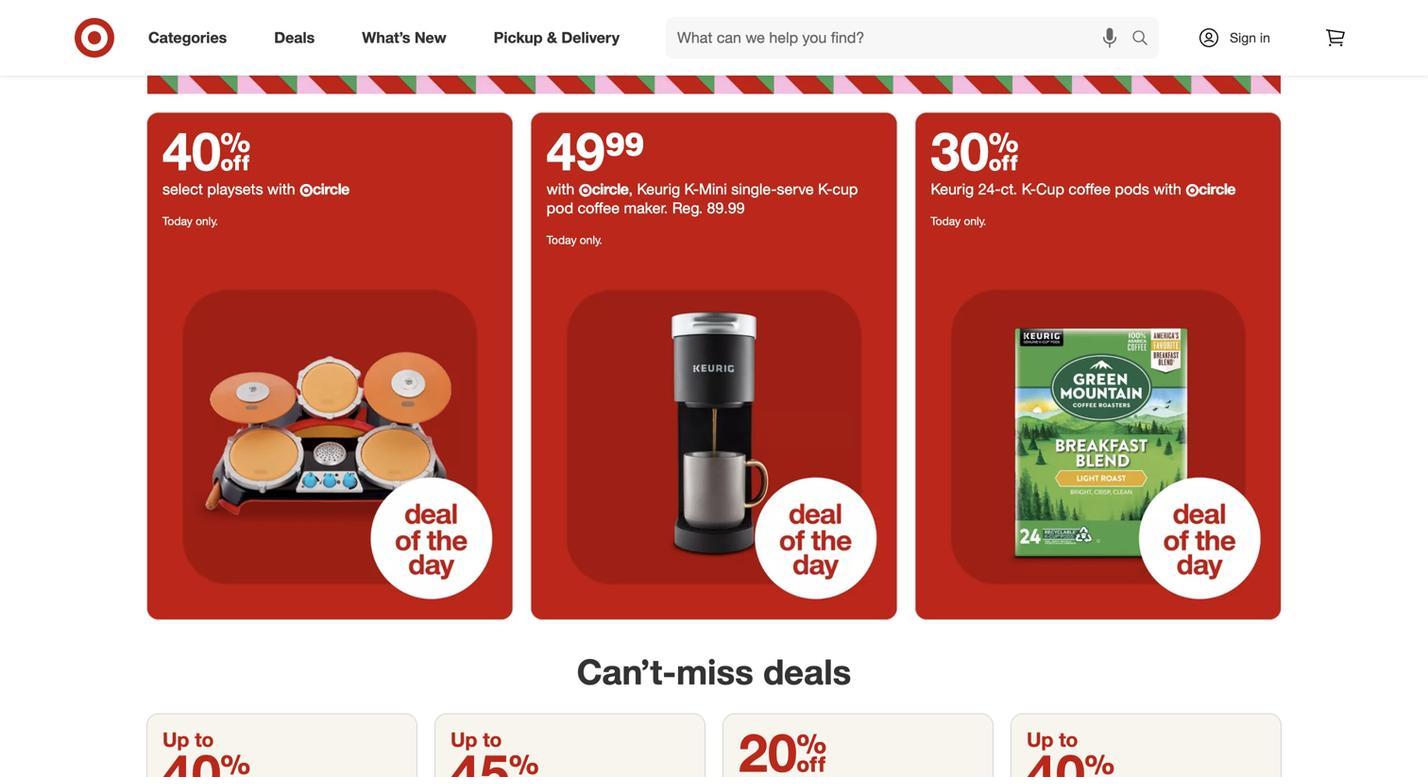 Task type: locate. For each thing, give the bounding box(es) containing it.
1 horizontal spatial up
[[451, 728, 477, 752]]

only. down 24-
[[964, 214, 986, 228]]

what's
[[362, 28, 410, 47]]

categories
[[148, 28, 227, 47]]

0 horizontal spatial up to
[[162, 728, 214, 752]]

,
[[629, 180, 633, 198]]

1 horizontal spatial k-
[[818, 180, 833, 198]]

target deal of the day image for keurig 24-ct. k-cup coffee pods with
[[916, 255, 1281, 620]]

today
[[162, 214, 192, 228], [931, 214, 961, 228], [547, 233, 577, 247]]

with right pods
[[1154, 180, 1182, 198]]

target deal of the day image
[[147, 0, 1281, 94], [916, 255, 1281, 620], [147, 255, 513, 620], [532, 255, 897, 620]]

2 horizontal spatial up to link
[[1012, 715, 1281, 777]]

k-
[[685, 180, 699, 198], [818, 180, 833, 198], [1022, 180, 1036, 198]]

what's new link
[[346, 17, 470, 59]]

2 to from the left
[[483, 728, 502, 752]]

up
[[162, 728, 189, 752], [451, 728, 477, 752], [1027, 728, 1054, 752]]

2 horizontal spatial k-
[[1022, 180, 1036, 198]]

today down pod
[[547, 233, 577, 247]]

0 horizontal spatial only.
[[196, 214, 218, 228]]

0 horizontal spatial up to link
[[147, 715, 417, 777]]

0 horizontal spatial coffee
[[578, 199, 620, 217]]

only. down select
[[196, 214, 218, 228]]

2 horizontal spatial to
[[1059, 728, 1078, 752]]

target deal of the day image for with
[[532, 255, 897, 620]]

k- right ct. on the right of page
[[1022, 180, 1036, 198]]

categories link
[[132, 17, 251, 59]]

2 horizontal spatial today
[[931, 214, 961, 228]]

keurig inside , keurig k-mini single-serve k-cup pod coffee maker. reg. 89.99
[[637, 180, 680, 198]]

single-
[[731, 180, 777, 198]]

1 horizontal spatial up to link
[[435, 715, 705, 777]]

1 horizontal spatial only.
[[580, 233, 602, 247]]

1 horizontal spatial with
[[547, 180, 579, 198]]

circle for 40
[[313, 180, 349, 198]]

today down select
[[162, 214, 192, 228]]

up to
[[162, 728, 214, 752], [451, 728, 502, 752], [1027, 728, 1078, 752]]

to
[[195, 728, 214, 752], [483, 728, 502, 752], [1059, 728, 1078, 752]]

with right the playsets
[[267, 180, 295, 198]]

today only. down 24-
[[931, 214, 986, 228]]

1 k- from the left
[[685, 180, 699, 198]]

circle
[[313, 180, 349, 198], [592, 180, 629, 198], [1199, 180, 1236, 198]]

49
[[547, 119, 605, 183]]

49 99
[[547, 119, 645, 183]]

maker.
[[624, 199, 668, 217]]

today only.
[[162, 214, 218, 228], [931, 214, 986, 228], [547, 233, 602, 247]]

keurig left 24-
[[931, 180, 974, 198]]

3 to from the left
[[1059, 728, 1078, 752]]

30
[[931, 119, 1019, 183]]

1 circle from the left
[[313, 180, 349, 198]]

deals
[[274, 28, 315, 47]]

2 horizontal spatial circle
[[1199, 180, 1236, 198]]

with up pod
[[547, 180, 579, 198]]

only. down 49 99
[[580, 233, 602, 247]]

serve
[[777, 180, 814, 198]]

coffee
[[1069, 180, 1111, 198], [578, 199, 620, 217]]

0 horizontal spatial today
[[162, 214, 192, 228]]

pod
[[547, 199, 574, 217]]

today only. down select
[[162, 214, 218, 228]]

keurig up maker.
[[637, 180, 680, 198]]

coffee right pod
[[578, 199, 620, 217]]

2 horizontal spatial only.
[[964, 214, 986, 228]]

new
[[415, 28, 446, 47]]

only.
[[196, 214, 218, 228], [964, 214, 986, 228], [580, 233, 602, 247]]

0 horizontal spatial circle
[[313, 180, 349, 198]]

2 up to from the left
[[451, 728, 502, 752]]

k- right serve
[[818, 180, 833, 198]]

today down 30
[[931, 214, 961, 228]]

2 horizontal spatial today only.
[[931, 214, 986, 228]]

0 horizontal spatial to
[[195, 728, 214, 752]]

1 keurig from the left
[[637, 180, 680, 198]]

deals
[[763, 651, 851, 693]]

3 up to link from the left
[[1012, 715, 1281, 777]]

2 horizontal spatial with
[[1154, 180, 1182, 198]]

0 horizontal spatial today only.
[[162, 214, 218, 228]]

2 up to link from the left
[[435, 715, 705, 777]]

3 up to from the left
[[1027, 728, 1078, 752]]

1 horizontal spatial to
[[483, 728, 502, 752]]

pickup & delivery link
[[478, 17, 643, 59]]

coffee right the cup
[[1069, 180, 1111, 198]]

3 k- from the left
[[1022, 180, 1036, 198]]

2 horizontal spatial up
[[1027, 728, 1054, 752]]

0 horizontal spatial k-
[[685, 180, 699, 198]]

today only. for 30
[[931, 214, 986, 228]]

3 circle from the left
[[1199, 180, 1236, 198]]

pickup
[[494, 28, 543, 47]]

1 horizontal spatial circle
[[592, 180, 629, 198]]

keurig
[[637, 180, 680, 198], [931, 180, 974, 198]]

0 horizontal spatial keurig
[[637, 180, 680, 198]]

today only. down pod
[[547, 233, 602, 247]]

0 horizontal spatial with
[[267, 180, 295, 198]]

k- up reg.
[[685, 180, 699, 198]]

today for 30
[[931, 214, 961, 228]]

1 horizontal spatial up to
[[451, 728, 502, 752]]

1 horizontal spatial keurig
[[931, 180, 974, 198]]

, keurig k-mini single-serve k-cup pod coffee maker. reg. 89.99
[[547, 180, 858, 217]]

up to link
[[147, 715, 417, 777], [435, 715, 705, 777], [1012, 715, 1281, 777]]

2 horizontal spatial up to
[[1027, 728, 1078, 752]]

3 with from the left
[[1154, 180, 1182, 198]]

with
[[267, 180, 295, 198], [547, 180, 579, 198], [1154, 180, 1182, 198]]

24-
[[978, 180, 1001, 198]]

What can we help you find? suggestions appear below search field
[[666, 17, 1136, 59]]

0 horizontal spatial up
[[162, 728, 189, 752]]



Task type: describe. For each thing, give the bounding box(es) containing it.
1 up from the left
[[162, 728, 189, 752]]

reg.
[[672, 199, 703, 217]]

target deal of the day image for select playsets with
[[147, 255, 513, 620]]

pods
[[1115, 180, 1149, 198]]

today only. for 40
[[162, 214, 218, 228]]

search
[[1123, 30, 1169, 49]]

coffee inside , keurig k-mini single-serve k-cup pod coffee maker. reg. 89.99
[[578, 199, 620, 217]]

2 up from the left
[[451, 728, 477, 752]]

keurig 24-ct. k-cup coffee pods with
[[931, 180, 1186, 198]]

40
[[162, 119, 251, 183]]

mini
[[699, 180, 727, 198]]

delivery
[[561, 28, 620, 47]]

1 up to from the left
[[162, 728, 214, 752]]

miss
[[676, 651, 754, 693]]

only. for 30
[[964, 214, 986, 228]]

2 circle from the left
[[592, 180, 629, 198]]

only. for 40
[[196, 214, 218, 228]]

sign in
[[1230, 29, 1270, 46]]

in
[[1260, 29, 1270, 46]]

2 keurig from the left
[[931, 180, 974, 198]]

cup
[[1036, 180, 1065, 198]]

1 with from the left
[[267, 180, 295, 198]]

89.99
[[707, 199, 745, 217]]

deals link
[[258, 17, 338, 59]]

playsets
[[207, 180, 263, 198]]

3 up from the left
[[1027, 728, 1054, 752]]

what's new
[[362, 28, 446, 47]]

select playsets with
[[162, 180, 300, 198]]

today for 40
[[162, 214, 192, 228]]

cup
[[833, 180, 858, 198]]

search button
[[1123, 17, 1169, 62]]

circle for 30
[[1199, 180, 1236, 198]]

ct.
[[1001, 180, 1018, 198]]

2 with from the left
[[547, 180, 579, 198]]

can't-
[[577, 651, 677, 693]]

1 horizontal spatial today
[[547, 233, 577, 247]]

select
[[162, 180, 203, 198]]

&
[[547, 28, 557, 47]]

1 up to link from the left
[[147, 715, 417, 777]]

sign
[[1230, 29, 1256, 46]]

99
[[605, 119, 645, 183]]

2 k- from the left
[[818, 180, 833, 198]]

can't-miss deals
[[577, 651, 851, 693]]

1 horizontal spatial coffee
[[1069, 180, 1111, 198]]

1 to from the left
[[195, 728, 214, 752]]

sign in link
[[1182, 17, 1300, 59]]

pickup & delivery
[[494, 28, 620, 47]]

1 horizontal spatial today only.
[[547, 233, 602, 247]]



Task type: vqa. For each thing, say whether or not it's contained in the screenshot.
49
yes



